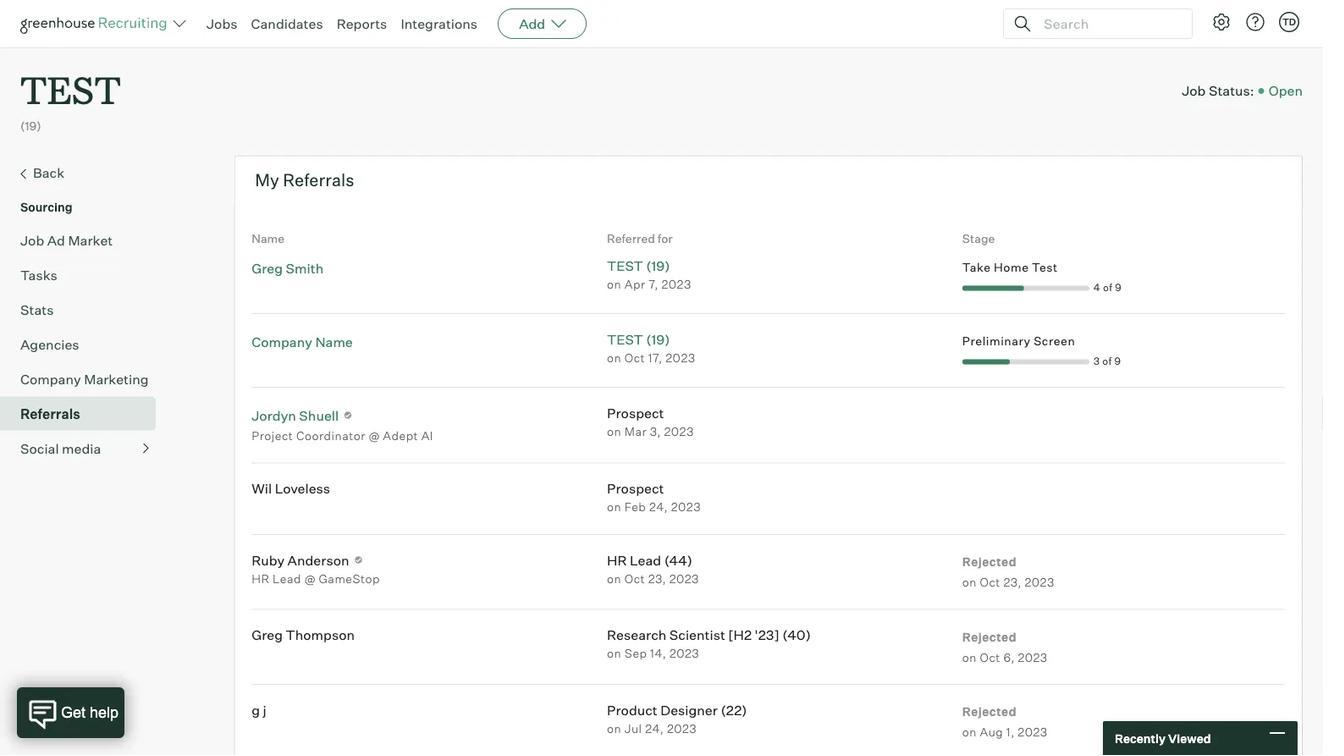 Task type: describe. For each thing, give the bounding box(es) containing it.
14,
[[650, 646, 667, 661]]

on inside research scientist [h2 '23] (40) on sep 14, 2023
[[607, 646, 622, 661]]

td button
[[1279, 12, 1300, 32]]

test (19)
[[20, 64, 121, 134]]

lead for (44)
[[630, 552, 661, 569]]

my
[[255, 169, 279, 190]]

2023 inside 'test (19) on apr 7, 2023'
[[662, 277, 692, 291]]

on inside rejected on oct 6, 2023
[[963, 650, 977, 665]]

(19) for test (19) on apr 7, 2023
[[646, 257, 670, 274]]

company marketing
[[20, 371, 149, 388]]

add
[[519, 15, 545, 32]]

feb
[[625, 500, 646, 514]]

24, inside product designer (22) on jul 24, 2023
[[645, 721, 664, 736]]

take home test
[[963, 260, 1058, 275]]

jobs link
[[207, 15, 238, 32]]

ad
[[47, 232, 65, 249]]

shuell
[[299, 407, 339, 424]]

jordyn
[[252, 407, 296, 424]]

2023 inside product designer (22) on jul 24, 2023
[[667, 721, 697, 736]]

1,
[[1007, 725, 1015, 740]]

of for name
[[1103, 354, 1112, 367]]

name inside 'link'
[[315, 333, 353, 350]]

recently viewed
[[1115, 731, 1211, 746]]

coordinator
[[296, 428, 366, 443]]

scientist
[[670, 627, 726, 644]]

company marketing link
[[20, 369, 149, 389]]

ruby
[[252, 552, 285, 569]]

integrations
[[401, 15, 478, 32]]

following image
[[354, 555, 364, 565]]

prospect for prospect on mar 3, 2023
[[607, 404, 664, 421]]

research scientist [h2 '23] (40) on sep 14, 2023
[[607, 627, 811, 661]]

[h2
[[728, 627, 752, 644]]

reports link
[[337, 15, 387, 32]]

6,
[[1004, 650, 1015, 665]]

3 of 9
[[1094, 354, 1121, 367]]

project
[[252, 428, 293, 443]]

stats
[[20, 301, 54, 318]]

2023 inside hr lead (44) on oct 23, 2023
[[670, 571, 699, 586]]

mar
[[625, 424, 647, 438]]

rejected on aug 1, 2023
[[963, 705, 1048, 740]]

on inside test (19) on oct 17, 2023
[[607, 350, 622, 365]]

9 for greg smith
[[1115, 281, 1122, 293]]

social media link
[[20, 438, 149, 459]]

research
[[607, 627, 667, 644]]

jordyn shuell link
[[252, 405, 339, 426]]

3
[[1094, 354, 1100, 367]]

hr for (44)
[[607, 552, 627, 569]]

rejected on oct 6, 2023
[[963, 630, 1048, 665]]

company for company marketing
[[20, 371, 81, 388]]

hr for @
[[252, 571, 270, 586]]

social media
[[20, 440, 101, 457]]

job status:
[[1182, 82, 1255, 99]]

open
[[1269, 82, 1303, 99]]

jobs
[[207, 15, 238, 32]]

anderson
[[288, 552, 349, 569]]

recently
[[1115, 731, 1166, 746]]

test (19) link for company name
[[607, 331, 670, 348]]

rejected on oct 23, 2023
[[963, 555, 1055, 590]]

test
[[1032, 260, 1058, 275]]

screen
[[1034, 334, 1076, 348]]

j
[[263, 702, 267, 719]]

Search text field
[[1040, 11, 1177, 36]]

2023 inside the prospect on mar 3, 2023
[[664, 424, 694, 438]]

media
[[62, 440, 101, 457]]

jul
[[625, 721, 642, 736]]

17,
[[648, 350, 663, 365]]

tasks link
[[20, 265, 149, 285]]

company for company name
[[252, 333, 312, 350]]

oct inside rejected on oct 6, 2023
[[980, 650, 1001, 665]]

2023 inside the prospect on feb 24, 2023
[[671, 500, 701, 514]]

preliminary
[[963, 334, 1031, 348]]

configure image
[[1212, 12, 1232, 32]]

(22)
[[721, 702, 747, 719]]

following image
[[343, 410, 353, 420]]

td button
[[1276, 8, 1303, 36]]

greg for greg thompson
[[252, 627, 283, 644]]

(19) for test (19) on oct 17, 2023
[[646, 331, 670, 348]]

integrations link
[[401, 15, 478, 32]]

oct inside test (19) on oct 17, 2023
[[625, 350, 645, 365]]

7,
[[649, 277, 659, 291]]

ai
[[421, 428, 434, 443]]

marketing
[[84, 371, 149, 388]]

home
[[994, 260, 1029, 275]]

rejected for research scientist [h2 '23] (40)
[[963, 630, 1017, 644]]

2023 inside rejected on aug 1, 2023
[[1018, 725, 1048, 740]]

24, inside the prospect on feb 24, 2023
[[649, 500, 668, 514]]

back
[[33, 164, 65, 181]]

sep
[[625, 646, 647, 661]]

candidates
[[251, 15, 323, 32]]

job for job ad market
[[20, 232, 44, 249]]

2023 inside rejected on oct 6, 2023
[[1018, 650, 1048, 665]]

referrals link
[[20, 404, 149, 424]]

'23]
[[755, 627, 780, 644]]

for
[[658, 231, 673, 246]]

on inside hr lead (44) on oct 23, 2023
[[607, 571, 622, 586]]

4
[[1094, 281, 1101, 293]]

test (19) on apr 7, 2023
[[607, 257, 692, 291]]

social
[[20, 440, 59, 457]]

prospect on feb 24, 2023
[[607, 480, 701, 514]]

(40)
[[783, 627, 811, 644]]

referred for
[[607, 231, 673, 246]]

test for test (19) on oct 17, 2023
[[607, 331, 643, 348]]

designer
[[661, 702, 718, 719]]

on inside the prospect on mar 3, 2023
[[607, 424, 622, 438]]

company name
[[252, 333, 353, 350]]

test (19) link for greg smith
[[607, 257, 670, 274]]



Task type: locate. For each thing, give the bounding box(es) containing it.
1 vertical spatial lead
[[273, 571, 301, 586]]

0 horizontal spatial 23,
[[648, 571, 666, 586]]

2 prospect from the top
[[607, 480, 664, 497]]

name up following image
[[315, 333, 353, 350]]

1 vertical spatial hr
[[252, 571, 270, 586]]

candidates link
[[251, 15, 323, 32]]

24,
[[649, 500, 668, 514], [645, 721, 664, 736]]

0 vertical spatial prospect
[[607, 404, 664, 421]]

1 vertical spatial company
[[20, 371, 81, 388]]

test down greenhouse recruiting image
[[20, 64, 121, 114]]

company down greg smith link
[[252, 333, 312, 350]]

on left sep
[[607, 646, 622, 661]]

1 vertical spatial test
[[607, 257, 643, 274]]

job for job status:
[[1182, 82, 1206, 99]]

agencies
[[20, 336, 79, 353]]

on left the aug
[[963, 725, 977, 740]]

loveless
[[275, 480, 330, 497]]

0 vertical spatial name
[[252, 231, 285, 246]]

oct up research
[[625, 571, 645, 586]]

@ down "anderson"
[[305, 571, 316, 586]]

add button
[[498, 8, 587, 39]]

2023 right 3,
[[664, 424, 694, 438]]

0 vertical spatial test
[[20, 64, 121, 114]]

hr inside hr lead (44) on oct 23, 2023
[[607, 552, 627, 569]]

oct left 6, in the right bottom of the page
[[980, 650, 1001, 665]]

agencies link
[[20, 334, 149, 355]]

oct inside rejected on oct 23, 2023
[[980, 575, 1001, 590]]

0 vertical spatial test (19) link
[[607, 257, 670, 274]]

2023 inside rejected on oct 23, 2023
[[1025, 575, 1055, 590]]

1 prospect from the top
[[607, 404, 664, 421]]

td
[[1283, 16, 1296, 28]]

1 vertical spatial (19)
[[646, 257, 670, 274]]

greg for greg smith
[[252, 260, 283, 277]]

of
[[1103, 281, 1113, 293], [1103, 354, 1112, 367]]

rejected inside rejected on oct 23, 2023
[[963, 555, 1017, 569]]

test down apr
[[607, 331, 643, 348]]

9 right 3
[[1115, 354, 1121, 367]]

referrals
[[283, 169, 354, 190], [20, 405, 80, 422]]

g
[[252, 702, 260, 719]]

1 horizontal spatial job
[[1182, 82, 1206, 99]]

test up apr
[[607, 257, 643, 274]]

my referrals
[[255, 169, 354, 190]]

1 vertical spatial job
[[20, 232, 44, 249]]

1 vertical spatial name
[[315, 333, 353, 350]]

lead for @
[[273, 571, 301, 586]]

oct left 17,
[[625, 350, 645, 365]]

0 horizontal spatial company
[[20, 371, 81, 388]]

referred
[[607, 231, 655, 246]]

@
[[369, 428, 380, 443], [305, 571, 316, 586]]

1 horizontal spatial company
[[252, 333, 312, 350]]

1 rejected from the top
[[963, 555, 1017, 569]]

1 greg from the top
[[252, 260, 283, 277]]

1 vertical spatial test (19) link
[[607, 331, 670, 348]]

on inside product designer (22) on jul 24, 2023
[[607, 721, 622, 736]]

status:
[[1209, 82, 1255, 99]]

of right 4
[[1103, 281, 1113, 293]]

4 of 9
[[1094, 281, 1122, 293]]

0 vertical spatial hr
[[607, 552, 627, 569]]

hr lead @ gamestop
[[252, 571, 380, 586]]

0 vertical spatial rejected
[[963, 555, 1017, 569]]

on inside rejected on oct 23, 2023
[[963, 575, 977, 590]]

prospect up feb
[[607, 480, 664, 497]]

greenhouse recruiting image
[[20, 14, 173, 34]]

of for smith
[[1103, 281, 1113, 293]]

of right 3
[[1103, 354, 1112, 367]]

lead inside hr lead (44) on oct 23, 2023
[[630, 552, 661, 569]]

greg left thompson at the left bottom
[[252, 627, 283, 644]]

2 vertical spatial rejected
[[963, 705, 1017, 719]]

oct
[[625, 350, 645, 365], [625, 571, 645, 586], [980, 575, 1001, 590], [980, 650, 1001, 665]]

2023 down (44)
[[670, 571, 699, 586]]

job left the ad
[[20, 232, 44, 249]]

2 rejected from the top
[[963, 630, 1017, 644]]

2023 right feb
[[671, 500, 701, 514]]

sourcing
[[20, 200, 72, 214]]

0 horizontal spatial lead
[[273, 571, 301, 586]]

adept
[[383, 428, 418, 443]]

2 vertical spatial test
[[607, 331, 643, 348]]

preliminary screen
[[963, 334, 1076, 348]]

1 vertical spatial greg
[[252, 627, 283, 644]]

product designer (22) on jul 24, 2023
[[607, 702, 747, 736]]

23,
[[648, 571, 666, 586], [1004, 575, 1022, 590]]

(44)
[[664, 552, 693, 569]]

0 vertical spatial (19)
[[20, 119, 41, 134]]

1 horizontal spatial @
[[369, 428, 380, 443]]

24, right feb
[[649, 500, 668, 514]]

0 vertical spatial job
[[1182, 82, 1206, 99]]

company
[[252, 333, 312, 350], [20, 371, 81, 388]]

test (19) link
[[607, 257, 670, 274], [607, 331, 670, 348]]

9 right 4
[[1115, 281, 1122, 293]]

2 vertical spatial (19)
[[646, 331, 670, 348]]

1 vertical spatial referrals
[[20, 405, 80, 422]]

2023 inside test (19) on oct 17, 2023
[[666, 350, 696, 365]]

apr
[[625, 277, 646, 291]]

oct up rejected on oct 6, 2023
[[980, 575, 1001, 590]]

on up research
[[607, 571, 622, 586]]

product
[[607, 702, 658, 719]]

3 rejected from the top
[[963, 705, 1017, 719]]

take
[[963, 260, 991, 275]]

1 horizontal spatial lead
[[630, 552, 661, 569]]

jordyn shuell
[[252, 407, 339, 424]]

company name link
[[252, 331, 353, 352]]

0 horizontal spatial name
[[252, 231, 285, 246]]

(19) inside test (19) on oct 17, 2023
[[646, 331, 670, 348]]

on
[[607, 277, 622, 291], [607, 350, 622, 365], [607, 424, 622, 438], [607, 500, 622, 514], [607, 571, 622, 586], [963, 575, 977, 590], [607, 646, 622, 661], [963, 650, 977, 665], [607, 721, 622, 736], [963, 725, 977, 740]]

0 horizontal spatial referrals
[[20, 405, 80, 422]]

2 of from the top
[[1103, 354, 1112, 367]]

(19) up 17,
[[646, 331, 670, 348]]

@ for hr lead (44)
[[305, 571, 316, 586]]

test (19) on oct 17, 2023
[[607, 331, 696, 365]]

(19) up back
[[20, 119, 41, 134]]

lead left (44)
[[630, 552, 661, 569]]

prospect up mar
[[607, 404, 664, 421]]

1 test (19) link from the top
[[607, 257, 670, 274]]

test
[[20, 64, 121, 114], [607, 257, 643, 274], [607, 331, 643, 348]]

rejected
[[963, 555, 1017, 569], [963, 630, 1017, 644], [963, 705, 1017, 719]]

prospect on mar 3, 2023
[[607, 404, 694, 438]]

0 horizontal spatial hr
[[252, 571, 270, 586]]

ruby anderson
[[252, 552, 349, 569]]

2023 right the 1,
[[1018, 725, 1048, 740]]

on left the jul
[[607, 721, 622, 736]]

0 vertical spatial company
[[252, 333, 312, 350]]

prospect for prospect on feb 24, 2023
[[607, 480, 664, 497]]

(19) inside test (19)
[[20, 119, 41, 134]]

2023 down designer
[[667, 721, 697, 736]]

0 vertical spatial 9
[[1115, 281, 1122, 293]]

1 horizontal spatial hr
[[607, 552, 627, 569]]

prospect
[[607, 404, 664, 421], [607, 480, 664, 497]]

2023 right 6, in the right bottom of the page
[[1018, 650, 1048, 665]]

market
[[68, 232, 113, 249]]

stage
[[963, 231, 995, 246]]

2 greg from the top
[[252, 627, 283, 644]]

prospect inside the prospect on feb 24, 2023
[[607, 480, 664, 497]]

prospect inside the prospect on mar 3, 2023
[[607, 404, 664, 421]]

0 vertical spatial greg
[[252, 260, 283, 277]]

(19)
[[20, 119, 41, 134], [646, 257, 670, 274], [646, 331, 670, 348]]

on left apr
[[607, 277, 622, 291]]

on up rejected on oct 6, 2023
[[963, 575, 977, 590]]

test (19) link up apr
[[607, 257, 670, 274]]

wil loveless
[[252, 480, 330, 497]]

test inside 'test (19) on apr 7, 2023'
[[607, 257, 643, 274]]

23, down (44)
[[648, 571, 666, 586]]

1 horizontal spatial 23,
[[1004, 575, 1022, 590]]

1 vertical spatial @
[[305, 571, 316, 586]]

tasks
[[20, 266, 57, 283]]

on inside the prospect on feb 24, 2023
[[607, 500, 622, 514]]

2023 down scientist
[[670, 646, 700, 661]]

1 vertical spatial 9
[[1115, 354, 1121, 367]]

0 vertical spatial lead
[[630, 552, 661, 569]]

0 vertical spatial referrals
[[283, 169, 354, 190]]

test for test (19) on apr 7, 2023
[[607, 257, 643, 274]]

24, right the jul
[[645, 721, 664, 736]]

1 vertical spatial rejected
[[963, 630, 1017, 644]]

on left 6, in the right bottom of the page
[[963, 650, 977, 665]]

2 test (19) link from the top
[[607, 331, 670, 348]]

hr down feb
[[607, 552, 627, 569]]

rejected for product designer (22)
[[963, 705, 1017, 719]]

greg
[[252, 260, 283, 277], [252, 627, 283, 644]]

2023 inside research scientist [h2 '23] (40) on sep 14, 2023
[[670, 646, 700, 661]]

test (19) link up 17,
[[607, 331, 670, 348]]

oct inside hr lead (44) on oct 23, 2023
[[625, 571, 645, 586]]

1 vertical spatial of
[[1103, 354, 1112, 367]]

0 horizontal spatial job
[[20, 232, 44, 249]]

1 horizontal spatial name
[[315, 333, 353, 350]]

name up greg smith link
[[252, 231, 285, 246]]

0 vertical spatial 24,
[[649, 500, 668, 514]]

lead down "ruby anderson" in the bottom left of the page
[[273, 571, 301, 586]]

stats link
[[20, 299, 149, 320]]

hr down ruby
[[252, 571, 270, 586]]

rejected inside rejected on oct 6, 2023
[[963, 630, 1017, 644]]

aug
[[980, 725, 1004, 740]]

company down agencies
[[20, 371, 81, 388]]

job ad market link
[[20, 230, 149, 250]]

hr lead (44) on oct 23, 2023
[[607, 552, 699, 586]]

9 for company name
[[1115, 354, 1121, 367]]

@ left 'adept'
[[369, 428, 380, 443]]

lead
[[630, 552, 661, 569], [273, 571, 301, 586]]

(19) for test (19)
[[20, 119, 41, 134]]

on left mar
[[607, 424, 622, 438]]

referrals up social media
[[20, 405, 80, 422]]

company inside 'link'
[[252, 333, 312, 350]]

0 vertical spatial of
[[1103, 281, 1113, 293]]

rejected inside rejected on aug 1, 2023
[[963, 705, 1017, 719]]

on inside 'test (19) on apr 7, 2023'
[[607, 277, 622, 291]]

g j
[[252, 702, 267, 719]]

rejected for hr lead (44)
[[963, 555, 1017, 569]]

23, up rejected on oct 6, 2023
[[1004, 575, 1022, 590]]

greg left 'smith'
[[252, 260, 283, 277]]

on inside rejected on aug 1, 2023
[[963, 725, 977, 740]]

test link
[[20, 47, 121, 118]]

greg thompson
[[252, 627, 355, 644]]

project coordinator @ adept ai
[[252, 428, 434, 443]]

1 horizontal spatial referrals
[[283, 169, 354, 190]]

23, inside rejected on oct 23, 2023
[[1004, 575, 1022, 590]]

on left feb
[[607, 500, 622, 514]]

job ad market
[[20, 232, 113, 249]]

greg smith link
[[252, 258, 324, 279]]

1 vertical spatial 24,
[[645, 721, 664, 736]]

job
[[1182, 82, 1206, 99], [20, 232, 44, 249]]

(19) inside 'test (19) on apr 7, 2023'
[[646, 257, 670, 274]]

2023 right 17,
[[666, 350, 696, 365]]

9
[[1115, 281, 1122, 293], [1115, 354, 1121, 367]]

1 vertical spatial prospect
[[607, 480, 664, 497]]

@ for prospect
[[369, 428, 380, 443]]

2023 up rejected on oct 6, 2023
[[1025, 575, 1055, 590]]

2023
[[662, 277, 692, 291], [666, 350, 696, 365], [664, 424, 694, 438], [671, 500, 701, 514], [670, 571, 699, 586], [1025, 575, 1055, 590], [670, 646, 700, 661], [1018, 650, 1048, 665], [667, 721, 697, 736], [1018, 725, 1048, 740]]

greg smith
[[252, 260, 324, 277]]

test inside test (19) on oct 17, 2023
[[607, 331, 643, 348]]

job left status:
[[1182, 82, 1206, 99]]

0 vertical spatial @
[[369, 428, 380, 443]]

gamestop
[[319, 571, 380, 586]]

0 horizontal spatial @
[[305, 571, 316, 586]]

23, inside hr lead (44) on oct 23, 2023
[[648, 571, 666, 586]]

thompson
[[286, 627, 355, 644]]

referrals right my
[[283, 169, 354, 190]]

1 of from the top
[[1103, 281, 1113, 293]]

on left 17,
[[607, 350, 622, 365]]

wil
[[252, 480, 272, 497]]

2023 right 7,
[[662, 277, 692, 291]]

(19) up 7,
[[646, 257, 670, 274]]

test for test (19)
[[20, 64, 121, 114]]



Task type: vqa. For each thing, say whether or not it's contained in the screenshot.
"Advertising"
no



